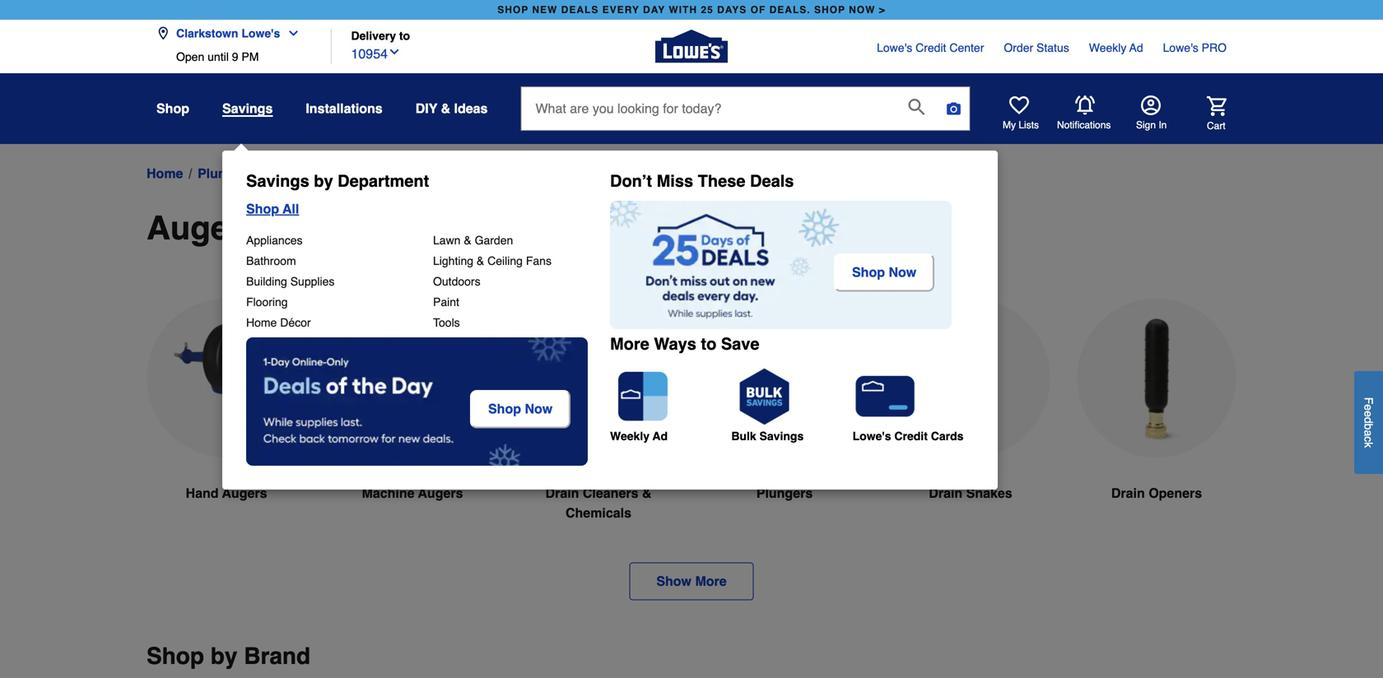 Task type: describe. For each thing, give the bounding box(es) containing it.
sign in button
[[1137, 96, 1167, 132]]

appliances bathroom building supplies flooring home décor
[[246, 234, 335, 329]]

bathroom
[[246, 255, 296, 268]]

snakes
[[967, 486, 1013, 501]]

lowe's credit center link
[[877, 40, 985, 56]]

0 vertical spatial home
[[147, 166, 183, 181]]

hand
[[186, 486, 219, 501]]

shop new deals every day with 25 days of deals. shop now >
[[498, 4, 886, 16]]

days
[[717, 4, 747, 16]]

lawn & garden link
[[433, 234, 513, 247]]

paint
[[433, 296, 460, 309]]

clarkstown lowe's
[[176, 27, 280, 40]]

augers for hand augers
[[222, 486, 267, 501]]

lawn & garden lighting & ceiling fans outdoors paint tools
[[433, 234, 552, 329]]

drain cleaners & chemicals
[[546, 486, 652, 521]]

1 vertical spatial plungers
[[278, 209, 419, 247]]

a kobalt music wire drain hand auger. image
[[147, 299, 306, 459]]

until
[[208, 50, 229, 63]]

now for the rightmost shop now link
[[889, 265, 917, 280]]

drain for drain snakes
[[929, 486, 963, 501]]

deals
[[750, 172, 794, 191]]

shop for shop all "link"
[[246, 201, 279, 217]]

in
[[1159, 119, 1167, 131]]

credit for center
[[916, 41, 947, 54]]

f e e d b a c k button
[[1355, 371, 1384, 474]]

1-day online-only deals of the day. while supplies last. image
[[246, 338, 588, 466]]

1 shop from the left
[[498, 4, 529, 16]]

shop button
[[157, 94, 189, 124]]

hand augers link
[[147, 299, 306, 543]]

lowe's credit cards
[[853, 430, 964, 443]]

lowe's home improvement cart image
[[1208, 96, 1227, 116]]

10954
[[351, 46, 388, 61]]

orange drain snakes. image
[[891, 299, 1051, 459]]

lowe's for lowe's pro
[[1164, 41, 1199, 54]]

weekly ad icon. image
[[610, 364, 676, 430]]

25
[[701, 4, 714, 16]]

savings by department
[[246, 172, 429, 191]]

drain for drain openers
[[1112, 486, 1146, 501]]

brand
[[244, 644, 311, 670]]

installations button
[[306, 94, 383, 124]]

10954 button
[[351, 42, 401, 64]]

1 e from the top
[[1363, 405, 1376, 411]]

garden
[[475, 234, 513, 247]]

bulk savings icon. image
[[732, 364, 798, 430]]

bathroom link
[[246, 255, 296, 268]]

tools
[[433, 316, 460, 329]]

my lists
[[1003, 119, 1040, 131]]

delivery
[[351, 29, 396, 42]]

show more
[[657, 574, 727, 589]]

savings button
[[222, 100, 273, 117]]

save
[[721, 335, 760, 354]]

order status
[[1004, 41, 1070, 54]]

augers, plungers & drain openers link
[[272, 164, 475, 184]]

savings for savings by department
[[246, 172, 309, 191]]

cart
[[1208, 120, 1226, 132]]

2 shop from the left
[[815, 4, 846, 16]]

fans
[[526, 255, 552, 268]]

day
[[643, 4, 666, 16]]

ceiling
[[488, 255, 523, 268]]

ways
[[654, 335, 697, 354]]

clarkstown
[[176, 27, 238, 40]]

status
[[1037, 41, 1070, 54]]

new
[[532, 4, 558, 16]]

machine augers
[[362, 486, 463, 501]]

shop by brand
[[147, 644, 311, 670]]

pro
[[1202, 41, 1227, 54]]

credit for cards
[[895, 430, 928, 443]]

a black rubber plunger. image
[[705, 299, 865, 459]]

lowe's home improvement account image
[[1142, 96, 1161, 115]]

shop for shop now button related to the rightmost shop now link
[[853, 265, 885, 280]]

lowe's inside button
[[242, 27, 280, 40]]

1 vertical spatial augers,
[[147, 209, 269, 247]]

lowe's for lowe's credit cards
[[853, 430, 892, 443]]

0 horizontal spatial weekly ad link
[[610, 364, 730, 443]]

0 vertical spatial weekly ad link
[[1090, 40, 1144, 56]]

of
[[751, 4, 766, 16]]

bulk savings
[[732, 430, 804, 443]]

open until 9 pm
[[176, 50, 259, 63]]

show
[[657, 574, 692, 589]]

every
[[603, 4, 640, 16]]

outdoors
[[433, 275, 481, 288]]

c
[[1363, 437, 1376, 442]]

my
[[1003, 119, 1016, 131]]

lowe's pro
[[1164, 41, 1227, 54]]

drain inside 'link'
[[389, 166, 421, 181]]

savings inside "link"
[[760, 430, 804, 443]]

drain snakes link
[[891, 299, 1051, 543]]

flooring
[[246, 296, 288, 309]]

lighting & ceiling fans link
[[433, 255, 552, 268]]

drain cleaners & chemicals link
[[519, 299, 679, 563]]

miss
[[657, 172, 694, 191]]

shop now button for the rightmost shop now link
[[834, 254, 935, 292]]

0 vertical spatial weekly
[[1090, 41, 1127, 54]]

diy & ideas
[[416, 101, 488, 116]]

0 horizontal spatial ad
[[653, 430, 668, 443]]

location image
[[157, 27, 170, 40]]

clarkstown lowe's button
[[157, 17, 307, 50]]

paint link
[[433, 296, 460, 309]]

0 vertical spatial weekly ad
[[1090, 41, 1144, 54]]

décor
[[280, 316, 311, 329]]

now for the left shop now link
[[525, 402, 553, 417]]

1 vertical spatial augers, plungers & drain openers
[[147, 209, 689, 247]]

lowe's pro link
[[1164, 40, 1227, 56]]

lowe's home improvement logo image
[[656, 10, 728, 83]]

machine
[[362, 486, 415, 501]]

2 e from the top
[[1363, 411, 1376, 417]]

shop all
[[246, 201, 299, 217]]

machine augers link
[[333, 299, 493, 543]]

appliances
[[246, 234, 303, 247]]

f
[[1363, 397, 1376, 405]]

ideas
[[454, 101, 488, 116]]

d
[[1363, 417, 1376, 424]]



Task type: vqa. For each thing, say whether or not it's contained in the screenshot.
Diy & Ideas at top
yes



Task type: locate. For each thing, give the bounding box(es) containing it.
flooring link
[[246, 296, 288, 309]]

shop left new
[[498, 4, 529, 16]]

weekly ad
[[1090, 41, 1144, 54], [610, 430, 668, 443]]

0 vertical spatial augers, plungers & drain openers
[[272, 166, 475, 181]]

a yellow jug of drano commercial line drain cleaner. image
[[519, 299, 679, 459]]

augers right hand
[[222, 486, 267, 501]]

2 augers from the left
[[418, 486, 463, 501]]

1 vertical spatial chevron down image
[[388, 45, 401, 59]]

augers, plungers & drain openers up lighting
[[147, 209, 689, 247]]

0 horizontal spatial shop now link
[[470, 390, 575, 429]]

lowe's home improvement notification center image
[[1076, 96, 1096, 115]]

e up d
[[1363, 405, 1376, 411]]

0 horizontal spatial to
[[399, 29, 410, 42]]

search image
[[909, 99, 925, 115]]

outdoors link
[[433, 275, 481, 288]]

more
[[610, 335, 650, 354], [696, 574, 727, 589]]

open
[[176, 50, 204, 63]]

lists
[[1019, 119, 1040, 131]]

1 vertical spatial openers
[[555, 209, 689, 247]]

augers right the machine
[[418, 486, 463, 501]]

1 vertical spatial savings
[[246, 172, 309, 191]]

1 horizontal spatial more
[[696, 574, 727, 589]]

shop for shop now button for the left shop now link
[[488, 402, 521, 417]]

& inside drain cleaners & chemicals
[[642, 486, 652, 501]]

1 augers from the left
[[222, 486, 267, 501]]

1 horizontal spatial augers
[[418, 486, 463, 501]]

& inside 'link'
[[377, 166, 386, 181]]

a brass craft music wire machine auger. image
[[333, 299, 493, 459]]

plumbing link
[[198, 164, 258, 184]]

to right delivery
[[399, 29, 410, 42]]

2 horizontal spatial openers
[[1149, 486, 1203, 501]]

shop now for the left shop now link
[[488, 402, 553, 417]]

drain openers
[[1112, 486, 1203, 501]]

augers, plungers & drain openers up shop all "link"
[[272, 166, 475, 181]]

diy & ideas button
[[416, 94, 488, 124]]

now
[[889, 265, 917, 280], [525, 402, 553, 417]]

& up lighting
[[429, 209, 452, 247]]

center
[[950, 41, 985, 54]]

weekly right status
[[1090, 41, 1127, 54]]

0 vertical spatial chevron down image
[[280, 27, 300, 40]]

1 horizontal spatial to
[[701, 335, 717, 354]]

1 horizontal spatial shop
[[815, 4, 846, 16]]

shop inside shop all "link"
[[246, 201, 279, 217]]

augers inside 'link'
[[418, 486, 463, 501]]

& right the diy
[[441, 101, 451, 116]]

0 vertical spatial plungers
[[321, 166, 373, 181]]

augers for machine augers
[[418, 486, 463, 501]]

1 horizontal spatial shop now button
[[834, 254, 935, 292]]

1 vertical spatial shop now link
[[470, 390, 575, 429]]

1 horizontal spatial chevron down image
[[388, 45, 401, 59]]

drain openers link
[[1077, 299, 1237, 543]]

weekly ad right status
[[1090, 41, 1144, 54]]

home décor link
[[246, 316, 311, 329]]

0 horizontal spatial shop now
[[488, 402, 553, 417]]

all
[[283, 201, 299, 217]]

0 horizontal spatial augers
[[222, 486, 267, 501]]

my lists link
[[1003, 96, 1040, 132]]

1 horizontal spatial weekly ad
[[1090, 41, 1144, 54]]

shop all link
[[246, 201, 598, 217]]

diy
[[416, 101, 438, 116]]

& down lawn & garden link
[[477, 255, 485, 268]]

1 horizontal spatial weekly
[[1090, 41, 1127, 54]]

weekly
[[1090, 41, 1127, 54], [610, 430, 650, 443]]

lowe's down > at the top right
[[877, 41, 913, 54]]

camera image
[[946, 100, 962, 117]]

25 days of deals. don't miss out on new deals every day. while supplies last. image
[[610, 201, 952, 329]]

1 vertical spatial weekly ad
[[610, 430, 668, 443]]

show more button
[[630, 563, 754, 601]]

1 horizontal spatial by
[[314, 172, 333, 191]]

chevron down image inside 10954 button
[[388, 45, 401, 59]]

0 vertical spatial shop now button
[[834, 254, 935, 292]]

1 vertical spatial credit
[[895, 430, 928, 443]]

shop left now
[[815, 4, 846, 16]]

1 horizontal spatial weekly ad link
[[1090, 40, 1144, 56]]

installations
[[306, 101, 383, 116]]

cards
[[931, 430, 964, 443]]

0 vertical spatial credit
[[916, 41, 947, 54]]

sign
[[1137, 119, 1156, 131]]

plungers down bulk savings
[[757, 486, 813, 501]]

lowe's home improvement lists image
[[1010, 96, 1030, 115]]

0 horizontal spatial by
[[211, 644, 238, 670]]

supplies
[[291, 275, 335, 288]]

0 vertical spatial shop now link
[[834, 254, 935, 292]]

savings for savings
[[222, 101, 273, 116]]

Search Query text field
[[522, 87, 896, 130]]

1 horizontal spatial shop now
[[853, 265, 917, 280]]

more right show
[[696, 574, 727, 589]]

0 vertical spatial by
[[314, 172, 333, 191]]

deals.
[[770, 4, 811, 16]]

pm
[[242, 50, 259, 63]]

1 vertical spatial now
[[525, 402, 553, 417]]

1 vertical spatial weekly
[[610, 430, 650, 443]]

with
[[669, 4, 698, 16]]

shop
[[498, 4, 529, 16], [815, 4, 846, 16]]

bulk
[[732, 430, 757, 443]]

2 vertical spatial openers
[[1149, 486, 1203, 501]]

these
[[698, 172, 746, 191]]

lowe's credit center
[[877, 41, 985, 54]]

savings right bulk on the bottom right
[[760, 430, 804, 443]]

shop now for the rightmost shop now link
[[853, 265, 917, 280]]

1 horizontal spatial now
[[889, 265, 917, 280]]

1 vertical spatial more
[[696, 574, 727, 589]]

building supplies link
[[246, 275, 335, 288]]

deals
[[561, 4, 599, 16]]

lighting
[[433, 255, 474, 268]]

weekly ad link down ways
[[610, 364, 730, 443]]

weekly up cleaners
[[610, 430, 650, 443]]

openers inside augers, plungers & drain openers 'link'
[[424, 166, 475, 181]]

plungers down savings by department
[[278, 209, 419, 247]]

1 vertical spatial ad
[[653, 430, 668, 443]]

0 horizontal spatial augers,
[[147, 209, 269, 247]]

augers, down the plumbing "link"
[[147, 209, 269, 247]]

drain snakes
[[929, 486, 1013, 501]]

0 horizontal spatial weekly
[[610, 430, 650, 443]]

lowe's up pm
[[242, 27, 280, 40]]

shop now
[[853, 265, 917, 280], [488, 402, 553, 417]]

2 vertical spatial plungers
[[757, 486, 813, 501]]

plungers link
[[705, 299, 865, 543]]

1 horizontal spatial augers,
[[272, 166, 318, 181]]

0 vertical spatial savings
[[222, 101, 273, 116]]

by left "brand"
[[211, 644, 238, 670]]

weekly ad up cleaners
[[610, 430, 668, 443]]

don't miss these deals
[[610, 172, 794, 191]]

0 horizontal spatial home
[[147, 166, 183, 181]]

plumbing
[[198, 166, 258, 181]]

0 horizontal spatial shop
[[498, 4, 529, 16]]

b
[[1363, 424, 1376, 430]]

sign in
[[1137, 119, 1167, 131]]

0 vertical spatial ad
[[1130, 41, 1144, 54]]

0 horizontal spatial more
[[610, 335, 650, 354]]

1 vertical spatial shop now
[[488, 402, 553, 417]]

weekly ad link right status
[[1090, 40, 1144, 56]]

more inside show more button
[[696, 574, 727, 589]]

0 vertical spatial augers,
[[272, 166, 318, 181]]

0 vertical spatial to
[[399, 29, 410, 42]]

credit left cards in the right of the page
[[895, 430, 928, 443]]

f e e d b a c k
[[1363, 397, 1376, 448]]

by for shop
[[211, 644, 238, 670]]

home left plumbing
[[147, 166, 183, 181]]

to left the save
[[701, 335, 717, 354]]

1 vertical spatial by
[[211, 644, 238, 670]]

home down flooring
[[246, 316, 277, 329]]

augers,
[[272, 166, 318, 181], [147, 209, 269, 247]]

credit left center
[[916, 41, 947, 54]]

0 vertical spatial more
[[610, 335, 650, 354]]

0 horizontal spatial weekly ad
[[610, 430, 668, 443]]

0 horizontal spatial chevron down image
[[280, 27, 300, 40]]

1 horizontal spatial ad
[[1130, 41, 1144, 54]]

shop now button for the left shop now link
[[470, 390, 571, 429]]

openers inside drain openers link
[[1149, 486, 1203, 501]]

0 vertical spatial shop now
[[853, 265, 917, 280]]

more left ways
[[610, 335, 650, 354]]

augers, inside 'link'
[[272, 166, 318, 181]]

shop new deals every day with 25 days of deals. shop now > link
[[494, 0, 889, 20]]

department
[[338, 172, 429, 191]]

0 horizontal spatial openers
[[424, 166, 475, 181]]

savings up shop all
[[246, 172, 309, 191]]

>
[[880, 4, 886, 16]]

plungers down installations button
[[321, 166, 373, 181]]

drain
[[389, 166, 421, 181], [462, 209, 546, 247], [546, 486, 579, 501], [929, 486, 963, 501], [1112, 486, 1146, 501]]

delivery to
[[351, 29, 410, 42]]

1 vertical spatial home
[[246, 316, 277, 329]]

tools link
[[433, 316, 460, 329]]

0 vertical spatial openers
[[424, 166, 475, 181]]

ad
[[1130, 41, 1144, 54], [653, 430, 668, 443]]

a cobra rubber bladder with brass fitting. image
[[1077, 299, 1237, 459]]

lowe's credit cards link
[[853, 364, 973, 443]]

drain inside drain cleaners & chemicals
[[546, 486, 579, 501]]

lowe's for lowe's credit center
[[877, 41, 913, 54]]

0 vertical spatial now
[[889, 265, 917, 280]]

plungers inside 'link'
[[321, 166, 373, 181]]

augers, up all
[[272, 166, 318, 181]]

lowe's left cards in the right of the page
[[853, 430, 892, 443]]

& inside button
[[441, 101, 451, 116]]

& up shop all "link"
[[377, 166, 386, 181]]

& right cleaners
[[642, 486, 652, 501]]

by for savings
[[314, 172, 333, 191]]

k
[[1363, 442, 1376, 448]]

augers, plungers & drain openers
[[272, 166, 475, 181], [147, 209, 689, 247]]

1 horizontal spatial home
[[246, 316, 277, 329]]

by left department
[[314, 172, 333, 191]]

home inside appliances bathroom building supplies flooring home décor
[[246, 316, 277, 329]]

e up b in the right bottom of the page
[[1363, 411, 1376, 417]]

1 vertical spatial shop now button
[[470, 390, 571, 429]]

chevron down image inside clarkstown lowe's button
[[280, 27, 300, 40]]

now
[[849, 4, 876, 16]]

lowe's left pro
[[1164, 41, 1199, 54]]

None search field
[[521, 86, 971, 146]]

notifications
[[1058, 119, 1111, 131]]

drain for drain cleaners & chemicals
[[546, 486, 579, 501]]

don't
[[610, 172, 652, 191]]

hand augers
[[186, 486, 267, 501]]

1 horizontal spatial shop now link
[[834, 254, 935, 292]]

1 vertical spatial weekly ad link
[[610, 364, 730, 443]]

9
[[232, 50, 238, 63]]

a credit card icon. image
[[853, 364, 919, 430]]

to
[[399, 29, 410, 42], [701, 335, 717, 354]]

& right lawn
[[464, 234, 472, 247]]

chevron down image
[[280, 27, 300, 40], [388, 45, 401, 59]]

2 vertical spatial savings
[[760, 430, 804, 443]]

1 vertical spatial to
[[701, 335, 717, 354]]

0 horizontal spatial shop now button
[[470, 390, 571, 429]]

1 horizontal spatial openers
[[555, 209, 689, 247]]

0 horizontal spatial now
[[525, 402, 553, 417]]

lowe's
[[242, 27, 280, 40], [877, 41, 913, 54], [1164, 41, 1199, 54], [853, 430, 892, 443]]

building
[[246, 275, 287, 288]]

savings down pm
[[222, 101, 273, 116]]

order
[[1004, 41, 1034, 54]]



